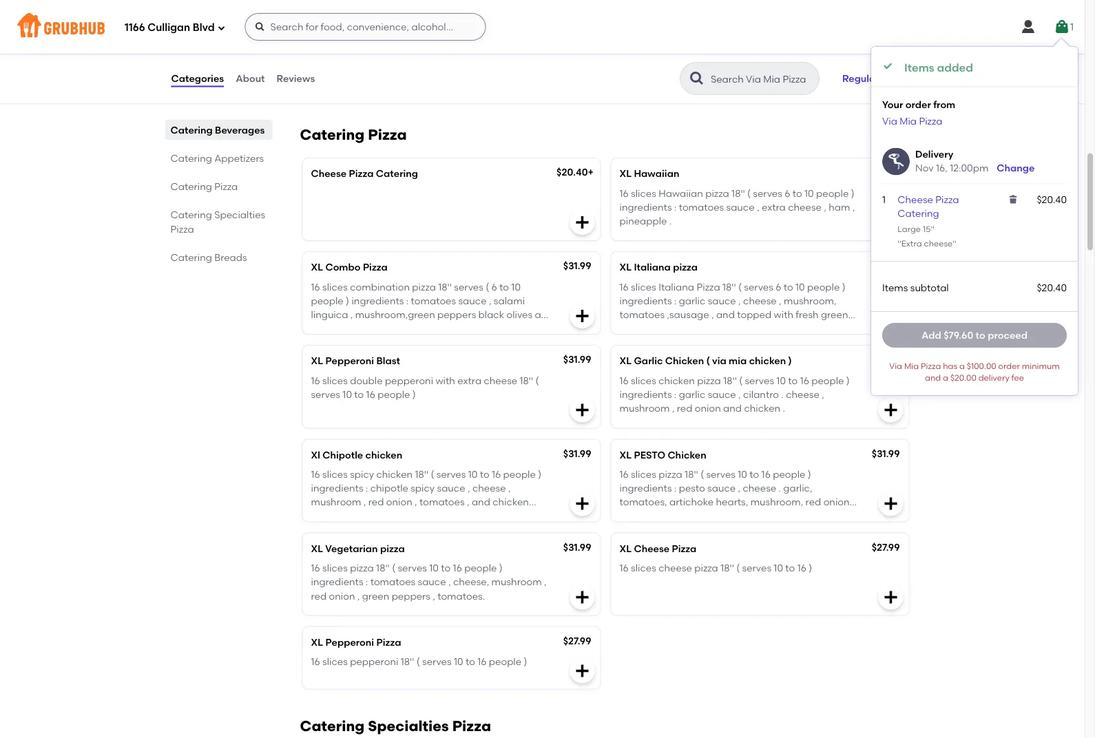 Task type: locate. For each thing, give the bounding box(es) containing it.
regular
[[842, 73, 879, 84]]

via
[[712, 355, 727, 367]]

0 vertical spatial green
[[821, 309, 848, 321]]

black
[[479, 309, 504, 321]]

2 garlic from the top
[[679, 389, 706, 400]]

sticks up search icon
[[682, 44, 709, 56]]

10 inside 16 slices pizza 18'' ( serves 10 to 16 people ) ingredients : tomatoes sauce , cheese, mushroom , red onion , green peppers , tomatoes.
[[429, 562, 439, 574]]

sauce inside 16 slices italiana pizza 18'' ( serves 6 to 10 people ) ingredients : garlic sauce , cheese , mushroom, tomatoes ,sausage , and topped with fresh green onion .
[[708, 295, 736, 307]]

red up xl vegetarian pizza
[[368, 497, 384, 508]]

1 24 from the left
[[466, 64, 477, 76]]

1 horizontal spatial $27.99
[[872, 541, 900, 553]]

ingredients down garlic
[[620, 389, 672, 400]]

1 horizontal spatial green
[[821, 309, 848, 321]]

mia down your
[[900, 115, 917, 127]]

mushroom,
[[784, 295, 837, 307], [751, 497, 803, 508]]

minimum
[[1022, 361, 1060, 371]]

0 horizontal spatial 6
[[492, 281, 497, 293]]

tomatoes.
[[438, 590, 485, 602]]

ingredients down combination
[[352, 295, 404, 307]]

xl for xl hawaiian
[[620, 168, 632, 179]]

1 horizontal spatial catering specialties pizza
[[300, 718, 491, 735]]

24
[[466, 64, 477, 76], [786, 64, 797, 76]]

0 vertical spatial $27.99
[[872, 541, 900, 553]]

xl for xl pepperoni blast
[[311, 355, 323, 367]]

0 vertical spatial 1
[[1071, 21, 1074, 33]]

1 vertical spatial $20.40
[[1037, 194, 1067, 205]]

: left pesto
[[674, 483, 677, 494]]

1 vertical spatial mushroom
[[311, 497, 361, 508]]

mia inside via mia pizza has a $100.00 order minimum and a $20.00 delivery fee
[[904, 361, 919, 371]]

items left added
[[905, 61, 935, 74]]

chipotle up xl vegetarian pizza
[[385, 511, 423, 522]]

chicken up pesto
[[668, 449, 707, 461]]

1 vertical spatial hawaiian
[[659, 187, 703, 199]]

1 vertical spatial extra
[[458, 375, 482, 387]]

mushroom right cheese,
[[492, 576, 542, 588]]

1 horizontal spatial spicy
[[411, 483, 435, 494]]

$31.99
[[872, 166, 900, 178], [563, 260, 591, 272], [872, 260, 900, 272], [563, 354, 591, 366], [872, 354, 900, 366], [563, 448, 591, 459], [872, 448, 900, 459], [563, 541, 591, 553]]

xl for xl pepperoni pizza
[[311, 637, 323, 648]]

1 32 from the left
[[311, 64, 322, 76]]

mushroom, inside 16 slices pizza 18'' ( serves 10 to 16 people ) ingredients : pesto sauce , cheese . garlic, tomatoes, artichoke hearts, mushroom, red onion and chicken
[[751, 497, 803, 508]]

specialties
[[214, 209, 265, 220], [368, 718, 449, 735]]

people inside 16 slices pizza 18'' ( serves 10 to 16 people ) ingredients : pesto sauce , cheese . garlic, tomatoes, artichoke hearts, mushroom, red onion and chicken
[[773, 469, 806, 480]]

specialties down the 16 slices pepperoni 18'' ( serves 10 to 16 people )
[[368, 718, 449, 735]]

0 horizontal spatial cheese pizza catering
[[311, 168, 418, 179]]

slices for 16 slices spicy chicken 18'' ( serves 10 to 16 people ) ingredients : chipotle spicy sauce , cheese , mushroom , red onion , tomatoes , and chicken marinated with chipotle sauce .
[[322, 469, 348, 480]]

mushroom up pesto
[[620, 403, 670, 414]]

" down large
[[898, 239, 902, 249]]

catering breads
[[171, 251, 247, 263]]

pizza inside 'tab'
[[214, 180, 238, 192]]

1 horizontal spatial with
[[436, 375, 455, 387]]

chicken for pizza
[[668, 449, 707, 461]]

to inside 16 slices combination pizza 18'' serves ( 6 to 10 people ) ingredients : tomatoes sauce , salami linguica , mushroom,green peppers black olives and sausage .
[[499, 281, 509, 293]]

garlic inside 16 slices chicken pizza 18'' ( serves 10 to 16 people ) ingredients : garlic sauce , cilantro . cheese , mushroom , red onion and chicken .
[[679, 389, 706, 400]]

0 horizontal spatial catering specialties pizza
[[171, 209, 265, 235]]

0 horizontal spatial $27.99
[[563, 635, 591, 647]]

1 horizontal spatial "
[[953, 239, 957, 249]]

serves inside 16 slices pizza 18'' ( serves 10 to 16 people ) ingredients : pesto sauce , cheese . garlic, tomatoes, artichoke hearts, mushroom, red onion and chicken
[[706, 469, 736, 480]]

32 for 32 bacon ranch sticks ( serves 20 to 24 people )
[[620, 64, 631, 76]]

0 horizontal spatial "
[[898, 239, 902, 249]]

) inside 16 slices italiana pizza 18'' ( serves 6 to 10 people ) ingredients : garlic sauce , cheese , mushroom, tomatoes ,sausage , and topped with fresh green onion .
[[842, 281, 846, 293]]

$31.99 for 16 slices pizza 18'' ( serves 10 to 16 people ) ingredients : tomatoes sauce , cheese, mushroom , red onion , green peppers , tomatoes.
[[563, 541, 591, 553]]

slices down pesto
[[631, 469, 656, 480]]

spicy
[[350, 469, 374, 480], [411, 483, 435, 494]]

ingredients up "pineapple"
[[620, 201, 672, 213]]

pizza left 18" in the right of the page
[[706, 187, 729, 199]]

red up xl pesto chicken
[[677, 403, 693, 414]]

pizza down xl pesto chicken
[[659, 469, 683, 480]]

italiana down "pineapple"
[[634, 262, 671, 273]]

ingredients down vegetarian
[[311, 576, 363, 588]]

18'' inside 16 slices pizza 18'' ( serves 10 to 16 people ) ingredients : tomatoes sauce , cheese, mushroom , red onion , green peppers , tomatoes.
[[376, 562, 390, 574]]

catering inside 'cheese pizza catering'
[[898, 208, 939, 219]]

mushroom, down the garlic,
[[751, 497, 803, 508]]

onion inside 16 slices italiana pizza 18'' ( serves 6 to 10 people ) ingredients : garlic sauce , cheese , mushroom, tomatoes ,sausage , and topped with fresh green onion .
[[620, 323, 646, 335]]

2 vertical spatial $20.40
[[1037, 282, 1067, 294]]

items added
[[905, 61, 973, 74]]

1 vertical spatial specialties
[[368, 718, 449, 735]]

2 vertical spatial mushroom
[[492, 576, 542, 588]]

mushroom,green
[[355, 309, 435, 321]]

onion inside the 16 slices spicy chicken 18'' ( serves 10 to 16 people ) ingredients : chipotle spicy sauce , cheese , mushroom , red onion , tomatoes , and chicken marinated with chipotle sauce .
[[386, 497, 412, 508]]

green
[[821, 309, 848, 321], [362, 590, 389, 602]]

to
[[454, 64, 464, 76], [774, 64, 784, 76], [793, 187, 802, 199], [499, 281, 509, 293], [784, 281, 793, 293], [976, 330, 986, 341], [788, 375, 798, 387], [354, 389, 364, 400], [480, 469, 490, 480], [750, 469, 759, 480], [441, 562, 451, 574], [786, 562, 795, 574], [466, 656, 475, 668]]

6 for cheese
[[776, 281, 781, 293]]

items subtotal
[[882, 282, 949, 294]]

0 horizontal spatial catering pizza
[[171, 180, 238, 192]]

mushroom, up fresh
[[784, 295, 837, 307]]

linguica
[[311, 309, 348, 321]]

onion
[[620, 323, 646, 335], [695, 403, 721, 414], [386, 497, 412, 508], [824, 497, 850, 508], [329, 590, 355, 602]]

garlic for italiana
[[679, 295, 706, 307]]

ingredients for combination
[[352, 295, 404, 307]]

added
[[937, 61, 973, 74]]

: inside 16 slices pizza 18'' ( serves 10 to 16 people ) ingredients : pesto sauce , cheese . garlic, tomatoes, artichoke hearts, mushroom, red onion and chicken
[[674, 483, 677, 494]]

1 vertical spatial mushroom,
[[751, 497, 803, 508]]

0 vertical spatial catering pizza
[[300, 126, 407, 144]]

add $79.60 to proceed
[[922, 330, 1028, 341]]

green right fresh
[[821, 309, 848, 321]]

svg image
[[1020, 19, 1037, 35], [255, 21, 266, 32], [574, 214, 591, 231], [574, 308, 591, 325], [574, 402, 591, 418], [574, 496, 591, 512], [883, 589, 899, 606]]

0 vertical spatial extra
[[762, 201, 786, 213]]

red inside the 16 slices spicy chicken 18'' ( serves 10 to 16 people ) ingredients : chipotle spicy sauce , cheese , mushroom , red onion , tomatoes , and chicken marinated with chipotle sauce .
[[368, 497, 384, 508]]

1 horizontal spatial a
[[960, 361, 965, 371]]

a down has
[[943, 373, 949, 383]]

1 vertical spatial items
[[882, 282, 908, 294]]

0 vertical spatial cheese pizza catering
[[311, 168, 418, 179]]

slices for 16 slices chicken pizza 18'' ( serves 10 to 16 people ) ingredients : garlic sauce , cilantro . cheese , mushroom , red onion and chicken .
[[631, 375, 656, 387]]

20
[[440, 64, 452, 76], [761, 64, 772, 76]]

1 vertical spatial via
[[890, 361, 902, 371]]

hawaiian up "pineapple"
[[634, 168, 680, 179]]

1 inside items added tooltip
[[883, 194, 886, 205]]

1 vertical spatial cheese pizza catering
[[898, 194, 959, 219]]

people
[[479, 64, 512, 76], [799, 64, 832, 76], [816, 187, 849, 199], [807, 281, 840, 293], [311, 295, 344, 307], [812, 375, 844, 387], [378, 389, 410, 400], [503, 469, 536, 480], [773, 469, 806, 480], [464, 562, 497, 574], [489, 656, 522, 668]]

0 horizontal spatial a
[[943, 373, 949, 383]]

( inside the 16 slices spicy chicken 18'' ( serves 10 to 16 people ) ingredients : chipotle spicy sauce , cheese , mushroom , red onion , tomatoes , and chicken marinated with chipotle sauce .
[[431, 469, 434, 480]]

1 horizontal spatial cheese pizza catering
[[898, 194, 959, 219]]

via
[[882, 115, 898, 127], [890, 361, 902, 371]]

hawaiian inside the 16 slices hawaiian pizza  18" ( serves 6 to 10 people ) ingredients : tomatoes sauce , extra cheese , ham , pineapple .
[[659, 187, 703, 199]]

ingredients for italiana
[[620, 295, 672, 307]]

: for chicken
[[674, 389, 677, 400]]

pepperoni down blast at the left top of the page
[[385, 375, 433, 387]]

1 vertical spatial chipotle
[[385, 511, 423, 522]]

tomatoes inside the 16 slices hawaiian pizza  18" ( serves 6 to 10 people ) ingredients : tomatoes sauce , extra cheese , ham , pineapple .
[[679, 201, 724, 213]]

mia left has
[[904, 361, 919, 371]]

1 vertical spatial pepperoni
[[385, 375, 433, 387]]

. inside the 16 slices spicy chicken 18'' ( serves 10 to 16 people ) ingredients : chipotle spicy sauce , cheese , mushroom , red onion , tomatoes , and chicken marinated with chipotle sauce .
[[456, 511, 458, 522]]

slices down xl cheese pizza
[[631, 562, 656, 574]]

order inside via mia pizza has a $100.00 order minimum and a $20.00 delivery fee
[[999, 361, 1020, 371]]

slices down xl hawaiian
[[631, 187, 656, 199]]

1 horizontal spatial 32
[[620, 64, 631, 76]]

0 horizontal spatial order
[[906, 99, 931, 111]]

2 vertical spatial pepperoni
[[325, 637, 374, 648]]

ingredients for spicy
[[311, 483, 363, 494]]

items left subtotal
[[882, 282, 908, 294]]

ingredients inside 16 slices italiana pizza 18'' ( serves 6 to 10 people ) ingredients : garlic sauce , cheese , mushroom, tomatoes ,sausage , and topped with fresh green onion .
[[620, 295, 672, 307]]

green up xl pepperoni pizza
[[362, 590, 389, 602]]

0 vertical spatial garlic
[[679, 295, 706, 307]]

slices down xl italiana pizza
[[631, 281, 656, 293]]

10 inside 16 slices italiana pizza 18'' ( serves 6 to 10 people ) ingredients : garlic sauce , cheese , mushroom, tomatoes ,sausage , and topped with fresh green onion .
[[796, 281, 805, 293]]

32 for 32 pepperoni sticks ( serves 20 to 24 people )
[[311, 64, 322, 76]]

pepperoni
[[324, 64, 373, 76], [385, 375, 433, 387], [350, 656, 398, 668]]

slices inside 16 slices pizza 18'' ( serves 10 to 16 people ) ingredients : tomatoes sauce , cheese, mushroom , red onion , green peppers , tomatoes.
[[322, 562, 348, 574]]

)
[[514, 64, 517, 76], [834, 64, 838, 76], [851, 187, 855, 199], [842, 281, 846, 293], [346, 295, 349, 307], [789, 355, 792, 367], [847, 375, 850, 387], [413, 389, 416, 400], [538, 469, 542, 480], [808, 469, 811, 480], [499, 562, 503, 574], [809, 562, 812, 574], [524, 656, 527, 668]]

0 horizontal spatial green
[[362, 590, 389, 602]]

0 vertical spatial with
[[774, 309, 794, 321]]

1 vertical spatial italiana
[[659, 281, 694, 293]]

pizza down xl cheese pizza
[[695, 562, 718, 574]]

1 vertical spatial 1
[[883, 194, 886, 205]]

chicken
[[749, 355, 786, 367], [659, 375, 695, 387], [744, 403, 781, 414], [366, 449, 402, 461], [376, 469, 413, 480], [493, 497, 529, 508], [641, 511, 677, 522]]

with inside 16 slices italiana pizza 18'' ( serves 6 to 10 people ) ingredients : garlic sauce , cheese , mushroom, tomatoes ,sausage , and topped with fresh green onion .
[[774, 309, 794, 321]]

1 vertical spatial pepperoni
[[325, 355, 374, 367]]

hawaiian down xl hawaiian
[[659, 187, 703, 199]]

1
[[1071, 21, 1074, 33], [883, 194, 886, 205]]

people inside 16 slices chicken pizza 18'' ( serves 10 to 16 people ) ingredients : garlic sauce , cilantro . cheese , mushroom , red onion and chicken .
[[812, 375, 844, 387]]

10 inside 16 slices chicken pizza 18'' ( serves 10 to 16 people ) ingredients : garlic sauce , cilantro . cheese , mushroom , red onion and chicken .
[[777, 375, 786, 387]]

slices for 16 slices cheese pizza 18'' ( serves 10 to 16 )
[[631, 562, 656, 574]]

items for items added
[[905, 61, 935, 74]]

10
[[805, 187, 814, 199], [511, 281, 521, 293], [796, 281, 805, 293], [777, 375, 786, 387], [343, 389, 352, 400], [468, 469, 478, 480], [738, 469, 747, 480], [429, 562, 439, 574], [774, 562, 783, 574], [454, 656, 463, 668]]

pizza inside via mia pizza has a $100.00 order minimum and a $20.00 delivery fee
[[921, 361, 941, 371]]

fresh
[[796, 309, 819, 321]]

items
[[905, 61, 935, 74], [882, 282, 908, 294]]

cheese pizza catering
[[311, 168, 418, 179], [898, 194, 959, 219]]

0 horizontal spatial 20
[[440, 64, 452, 76]]

slices inside 16 slices combination pizza 18'' serves ( 6 to 10 people ) ingredients : tomatoes sauce , salami linguica , mushroom,green peppers black olives and sausage .
[[322, 281, 348, 293]]

pepperoni for xl pepperoni blast
[[325, 355, 374, 367]]

extra
[[762, 201, 786, 213], [458, 375, 482, 387]]

pizza
[[706, 187, 729, 199], [673, 262, 698, 273], [412, 281, 436, 293], [697, 375, 721, 387], [659, 469, 683, 480], [380, 543, 405, 555], [350, 562, 374, 574], [695, 562, 718, 574]]

" right extra
[[953, 239, 957, 249]]

catering beverages
[[171, 124, 265, 136]]

1 vertical spatial a
[[943, 373, 949, 383]]

sticks down the search for food, convenience, alcohol... search box
[[362, 44, 389, 56]]

to inside "16 slices double pepperoni with extra cheese 18'' ( serves 10 to 16 people )"
[[354, 389, 364, 400]]

1 vertical spatial spicy
[[411, 483, 435, 494]]

16 inside 16 slices italiana pizza 18'' ( serves 6 to 10 people ) ingredients : garlic sauce , cheese , mushroom, tomatoes ,sausage , and topped with fresh green onion .
[[620, 281, 629, 293]]

mushroom
[[620, 403, 670, 414], [311, 497, 361, 508], [492, 576, 542, 588]]

"
[[898, 239, 902, 249], [953, 239, 957, 249]]

$44.99
[[869, 43, 900, 55]]

: down xl garlic chicken ( via mia chicken )
[[674, 389, 677, 400]]

32 down bacon
[[620, 64, 631, 76]]

peppers inside 16 slices pizza 18'' ( serves 10 to 16 people ) ingredients : tomatoes sauce , cheese, mushroom , red onion , green peppers , tomatoes.
[[392, 590, 430, 602]]

1 horizontal spatial extra
[[762, 201, 786, 213]]

1 horizontal spatial 6
[[776, 281, 781, 293]]

chicken inside 16 slices pizza 18'' ( serves 10 to 16 people ) ingredients : pesto sauce , cheese . garlic, tomatoes, artichoke hearts, mushroom, red onion and chicken
[[641, 511, 677, 522]]

slices for 16 slices pizza 18'' ( serves 10 to 16 people ) ingredients : pesto sauce , cheese . garlic, tomatoes, artichoke hearts, mushroom, red onion and chicken
[[631, 469, 656, 480]]

0 horizontal spatial extra
[[458, 375, 482, 387]]

catering pizza
[[300, 126, 407, 144], [171, 180, 238, 192]]

0 vertical spatial via
[[882, 115, 898, 127]]

and inside via mia pizza has a $100.00 order minimum and a $20.00 delivery fee
[[925, 373, 941, 383]]

1 horizontal spatial order
[[999, 361, 1020, 371]]

slices inside the 16 slices hawaiian pizza  18" ( serves 6 to 10 people ) ingredients : tomatoes sauce , extra cheese , ham , pineapple .
[[631, 187, 656, 199]]

0 vertical spatial chicken
[[665, 355, 704, 367]]

: down xl chipotle chicken
[[366, 483, 368, 494]]

pizza inside 16 slices combination pizza 18'' serves ( 6 to 10 people ) ingredients : tomatoes sauce , salami linguica , mushroom,green peppers black olives and sausage .
[[412, 281, 436, 293]]

: down xl vegetarian pizza
[[366, 576, 368, 588]]

$31.99 for 16 slices double pepperoni with extra cheese 18'' ( serves 10 to 16 people )
[[563, 354, 591, 366]]

$39.99
[[562, 43, 591, 55]]

chicken left via
[[665, 355, 704, 367]]

32 down pepperoni sticks at the top of the page
[[311, 64, 322, 76]]

2 vertical spatial with
[[363, 511, 382, 522]]

1 vertical spatial catering pizza
[[171, 180, 238, 192]]

1 vertical spatial cheese
[[898, 194, 933, 205]]

0 vertical spatial specialties
[[214, 209, 265, 220]]

italiana down xl italiana pizza
[[659, 281, 694, 293]]

: inside the 16 slices spicy chicken 18'' ( serves 10 to 16 people ) ingredients : chipotle spicy sauce , cheese , mushroom , red onion , tomatoes , and chicken marinated with chipotle sauce .
[[366, 483, 368, 494]]

via left has
[[890, 361, 902, 371]]

pepperoni down pepperoni sticks at the top of the page
[[324, 64, 373, 76]]

via down your
[[882, 115, 898, 127]]

1 horizontal spatial mushroom
[[492, 576, 542, 588]]

) inside 16 slices pizza 18'' ( serves 10 to 16 people ) ingredients : tomatoes sauce , cheese, mushroom , red onion , green peppers , tomatoes.
[[499, 562, 503, 574]]

sauce
[[726, 201, 755, 213], [458, 295, 487, 307], [708, 295, 736, 307], [708, 389, 736, 400], [437, 483, 465, 494], [708, 483, 736, 494], [425, 511, 453, 522], [418, 576, 446, 588]]

chipotle down xl chipotle chicken
[[370, 483, 408, 494]]

catering specialties pizza
[[171, 209, 265, 235], [300, 718, 491, 735]]

chipotle
[[370, 483, 408, 494], [385, 511, 423, 522]]

1 horizontal spatial peppers
[[437, 309, 476, 321]]

garlic up ,sausage
[[679, 295, 706, 307]]

1 vertical spatial peppers
[[392, 590, 430, 602]]

2 horizontal spatial with
[[774, 309, 794, 321]]

0 vertical spatial items
[[905, 61, 935, 74]]

1166 culligan blvd
[[125, 21, 215, 34]]

catering specialties pizza down the 16 slices pepperoni 18'' ( serves 10 to 16 people )
[[300, 718, 491, 735]]

a right has
[[960, 361, 965, 371]]

: down xl hawaiian
[[674, 201, 677, 213]]

slices down xl pepperoni blast
[[322, 375, 348, 387]]

: inside 16 slices chicken pizza 18'' ( serves 10 to 16 people ) ingredients : garlic sauce , cilantro . cheese , mushroom , red onion and chicken .
[[674, 389, 677, 400]]

1 horizontal spatial specialties
[[368, 718, 449, 735]]

0 horizontal spatial 32
[[311, 64, 322, 76]]

slices
[[631, 187, 656, 199], [322, 281, 348, 293], [631, 281, 656, 293], [322, 375, 348, 387], [631, 375, 656, 387], [322, 469, 348, 480], [631, 469, 656, 480], [322, 562, 348, 574], [631, 562, 656, 574], [322, 656, 348, 668]]

1 vertical spatial mia
[[904, 361, 919, 371]]

18''
[[438, 281, 452, 293], [723, 281, 736, 293], [520, 375, 533, 387], [723, 375, 737, 387], [415, 469, 429, 480], [685, 469, 698, 480], [376, 562, 390, 574], [721, 562, 734, 574], [401, 656, 414, 668]]

18'' inside 16 slices pizza 18'' ( serves 10 to 16 people ) ingredients : pesto sauce , cheese . garlic, tomatoes, artichoke hearts, mushroom, red onion and chicken
[[685, 469, 698, 480]]

1 garlic from the top
[[679, 295, 706, 307]]

slices for 16 slices double pepperoni with extra cheese 18'' ( serves 10 to 16 people )
[[322, 375, 348, 387]]

pizza down xl garlic chicken ( via mia chicken )
[[697, 375, 721, 387]]

( inside the 16 slices hawaiian pizza  18" ( serves 6 to 10 people ) ingredients : tomatoes sauce , extra cheese , ham , pineapple .
[[747, 187, 751, 199]]

peppers left tomatoes.
[[392, 590, 430, 602]]

10 inside the 16 slices hawaiian pizza  18" ( serves 6 to 10 people ) ingredients : tomatoes sauce , extra cheese , ham , pineapple .
[[805, 187, 814, 199]]

ingredients up marinated
[[311, 483, 363, 494]]

1 vertical spatial $27.99
[[563, 635, 591, 647]]

. inside the 16 slices hawaiian pizza  18" ( serves 6 to 10 people ) ingredients : tomatoes sauce , extra cheese , ham , pineapple .
[[669, 215, 672, 227]]

0 vertical spatial mushroom
[[620, 403, 670, 414]]

italiana
[[634, 262, 671, 273], [659, 281, 694, 293]]

( inside "16 slices double pepperoni with extra cheese 18'' ( serves 10 to 16 people )"
[[536, 375, 539, 387]]

2 horizontal spatial mushroom
[[620, 403, 670, 414]]

$31.99 for 16 slices pizza 18'' ( serves 10 to 16 people ) ingredients : pesto sauce , cheese . garlic, tomatoes, artichoke hearts, mushroom, red onion and chicken
[[872, 448, 900, 459]]

main navigation navigation
[[0, 0, 1085, 54]]

svg image
[[1054, 19, 1071, 35], [217, 24, 226, 32], [882, 61, 894, 72], [883, 71, 899, 88], [1008, 194, 1019, 205], [883, 214, 899, 231], [883, 308, 899, 325], [883, 402, 899, 418], [883, 496, 899, 512], [574, 589, 591, 606], [574, 663, 591, 680]]

slices down vegetarian
[[322, 562, 348, 574]]

0 horizontal spatial specialties
[[214, 209, 265, 220]]

: up mushroom,green
[[406, 295, 409, 307]]

0 vertical spatial cheese
[[311, 168, 347, 179]]

0 vertical spatial spicy
[[350, 469, 374, 480]]

1 vertical spatial garlic
[[679, 389, 706, 400]]

: for combination
[[406, 295, 409, 307]]

0 vertical spatial a
[[960, 361, 965, 371]]

pineapple
[[620, 215, 667, 227]]

ranch
[[653, 44, 680, 56], [666, 64, 693, 76]]

6 inside 16 slices combination pizza 18'' serves ( 6 to 10 people ) ingredients : tomatoes sauce , salami linguica , mushroom,green peppers black olives and sausage .
[[492, 281, 497, 293]]

0 vertical spatial peppers
[[437, 309, 476, 321]]

pepperoni inside "16 slices double pepperoni with extra cheese 18'' ( serves 10 to 16 people )"
[[385, 375, 433, 387]]

slices for 16 slices pizza 18'' ( serves 10 to 16 people ) ingredients : tomatoes sauce , cheese, mushroom , red onion , green peppers , tomatoes.
[[322, 562, 348, 574]]

: inside the 16 slices hawaiian pizza  18" ( serves 6 to 10 people ) ingredients : tomatoes sauce , extra cheese , ham , pineapple .
[[674, 201, 677, 213]]

slices down garlic
[[631, 375, 656, 387]]

6 for salami
[[492, 281, 497, 293]]

extra inside the 16 slices hawaiian pizza  18" ( serves 6 to 10 people ) ingredients : tomatoes sauce , extra cheese , ham , pineapple .
[[762, 201, 786, 213]]

via inside via mia pizza has a $100.00 order minimum and a $20.00 delivery fee
[[890, 361, 902, 371]]

catering specialties pizza down catering pizza 'tab'
[[171, 209, 265, 235]]

:
[[674, 201, 677, 213], [406, 295, 409, 307], [674, 295, 677, 307], [674, 389, 677, 400], [366, 483, 368, 494], [674, 483, 677, 494], [366, 576, 368, 588]]

categories
[[171, 73, 224, 84]]

slices down xl pepperoni pizza
[[322, 656, 348, 668]]

sausage
[[311, 323, 351, 335]]

1 vertical spatial chicken
[[668, 449, 707, 461]]

0 vertical spatial hawaiian
[[634, 168, 680, 179]]

people inside 16 slices italiana pizza 18'' ( serves 6 to 10 people ) ingredients : garlic sauce , cheese , mushroom, tomatoes ,sausage , and topped with fresh green onion .
[[807, 281, 840, 293]]

0 horizontal spatial 24
[[466, 64, 477, 76]]

$31.99 for 16 slices combination pizza 18'' serves ( 6 to 10 people ) ingredients : tomatoes sauce , salami linguica , mushroom,green peppers black olives and sausage .
[[563, 260, 591, 272]]

(
[[403, 64, 406, 76], [723, 64, 727, 76], [747, 187, 751, 199], [486, 281, 489, 293], [739, 281, 742, 293], [707, 355, 710, 367], [536, 375, 539, 387], [739, 375, 743, 387], [431, 469, 434, 480], [701, 469, 704, 480], [392, 562, 396, 574], [737, 562, 740, 574], [417, 656, 420, 668]]

mia
[[900, 115, 917, 127], [904, 361, 919, 371]]

specialties down catering pizza 'tab'
[[214, 209, 265, 220]]

pizza inside "tab"
[[171, 223, 194, 235]]

tomatoes,
[[620, 497, 667, 508]]

slices inside "16 slices double pepperoni with extra cheese 18'' ( serves 10 to 16 people )"
[[322, 375, 348, 387]]

garlic down xl garlic chicken ( via mia chicken )
[[679, 389, 706, 400]]

( inside 16 slices pizza 18'' ( serves 10 to 16 people ) ingredients : pesto sauce , cheese . garlic, tomatoes, artichoke hearts, mushroom, red onion and chicken
[[701, 469, 704, 480]]

15"
[[923, 224, 935, 234]]

pizza inside 16 slices pizza 18'' ( serves 10 to 16 people ) ingredients : pesto sauce , cheese . garlic, tomatoes, artichoke hearts, mushroom, red onion and chicken
[[659, 469, 683, 480]]

pizza inside 16 slices pizza 18'' ( serves 10 to 16 people ) ingredients : tomatoes sauce , cheese, mushroom , red onion , green peppers , tomatoes.
[[350, 562, 374, 574]]

0 horizontal spatial 1
[[883, 194, 886, 205]]

pesto
[[634, 449, 666, 461]]

slices down combo
[[322, 281, 348, 293]]

catering inside "tab"
[[171, 209, 212, 220]]

pepperoni down xl pepperoni pizza
[[350, 656, 398, 668]]

order up via mia pizza link
[[906, 99, 931, 111]]

delivery icon image
[[882, 148, 910, 175]]

0 horizontal spatial spicy
[[350, 469, 374, 480]]

0 vertical spatial mia
[[900, 115, 917, 127]]

via mia pizza has a $100.00 order minimum and a $20.00 delivery fee
[[890, 361, 1060, 383]]

( inside 16 slices combination pizza 18'' serves ( 6 to 10 people ) ingredients : tomatoes sauce , salami linguica , mushroom,green peppers black olives and sausage .
[[486, 281, 489, 293]]

svg image inside 1 button
[[1054, 19, 1071, 35]]

a
[[960, 361, 965, 371], [943, 373, 949, 383]]

hawaiian
[[634, 168, 680, 179], [659, 187, 703, 199]]

peppers left black
[[437, 309, 476, 321]]

18'' inside 16 slices italiana pizza 18'' ( serves 6 to 10 people ) ingredients : garlic sauce , cheese , mushroom, tomatoes ,sausage , and topped with fresh green onion .
[[723, 281, 736, 293]]

mushroom, inside 16 slices italiana pizza 18'' ( serves 6 to 10 people ) ingredients : garlic sauce , cheese , mushroom, tomatoes ,sausage , and topped with fresh green onion .
[[784, 295, 837, 307]]

cheese inside 16 slices italiana pizza 18'' ( serves 6 to 10 people ) ingredients : garlic sauce , cheese , mushroom, tomatoes ,sausage , and topped with fresh green onion .
[[743, 295, 777, 307]]

red down vegetarian
[[311, 590, 327, 602]]

pepperoni for xl pepperoni pizza
[[325, 637, 374, 648]]

red down the garlic,
[[806, 497, 821, 508]]

1 horizontal spatial 20
[[761, 64, 772, 76]]

1 vertical spatial with
[[436, 375, 455, 387]]

items added tooltip
[[871, 39, 1078, 395]]

pizza up mushroom,green
[[412, 281, 436, 293]]

mushroom inside the 16 slices spicy chicken 18'' ( serves 10 to 16 people ) ingredients : chipotle spicy sauce , cheese , mushroom , red onion , tomatoes , and chicken marinated with chipotle sauce .
[[311, 497, 361, 508]]

pizza down xl vegetarian pizza
[[350, 562, 374, 574]]

2 horizontal spatial cheese
[[898, 194, 933, 205]]

0 vertical spatial order
[[906, 99, 931, 111]]

slices down chipotle
[[322, 469, 348, 480]]

catering appetizers
[[171, 152, 264, 164]]

order up fee
[[999, 361, 1020, 371]]

combo
[[325, 262, 361, 273]]

1 vertical spatial green
[[362, 590, 389, 602]]

) inside 16 slices combination pizza 18'' serves ( 6 to 10 people ) ingredients : tomatoes sauce , salami linguica , mushroom,green peppers black olives and sausage .
[[346, 295, 349, 307]]

6 inside the 16 slices hawaiian pizza  18" ( serves 6 to 10 people ) ingredients : tomatoes sauce , extra cheese , ham , pineapple .
[[785, 187, 790, 199]]

: inside 16 slices combination pizza 18'' serves ( 6 to 10 people ) ingredients : tomatoes sauce , salami linguica , mushroom,green peppers black olives and sausage .
[[406, 295, 409, 307]]

mushroom inside 16 slices pizza 18'' ( serves 10 to 16 people ) ingredients : tomatoes sauce , cheese, mushroom , red onion , green peppers , tomatoes.
[[492, 576, 542, 588]]

0 vertical spatial mushroom,
[[784, 295, 837, 307]]

0 vertical spatial ranch
[[653, 44, 680, 56]]

pizza up ,sausage
[[673, 262, 698, 273]]

ingredients up tomatoes,
[[620, 483, 672, 494]]

cheese
[[311, 168, 347, 179], [898, 194, 933, 205], [634, 543, 670, 555]]

16
[[620, 187, 629, 199], [311, 281, 320, 293], [620, 281, 629, 293], [311, 375, 320, 387], [620, 375, 629, 387], [800, 375, 809, 387], [366, 389, 375, 400], [311, 469, 320, 480], [492, 469, 501, 480], [620, 469, 629, 480], [762, 469, 771, 480], [311, 562, 320, 574], [453, 562, 462, 574], [620, 562, 629, 574], [798, 562, 807, 574], [311, 656, 320, 668], [478, 656, 487, 668]]

: for hawaiian
[[674, 201, 677, 213]]

0 horizontal spatial peppers
[[392, 590, 430, 602]]

to inside 16 slices italiana pizza 18'' ( serves 6 to 10 people ) ingredients : garlic sauce , cheese , mushroom, tomatoes ,sausage , and topped with fresh green onion .
[[784, 281, 793, 293]]

32 pepperoni sticks ( serves 20 to 24 people )
[[311, 64, 517, 76]]

2 horizontal spatial 6
[[785, 187, 790, 199]]

ingredients inside the 16 slices hawaiian pizza  18" ( serves 6 to 10 people ) ingredients : tomatoes sauce , extra cheese , ham , pineapple .
[[620, 201, 672, 213]]

6 for extra
[[785, 187, 790, 199]]

$27.99 for 16 slices cheese pizza 18'' ( serves 10 to 16 )
[[872, 541, 900, 553]]

: up ,sausage
[[674, 295, 677, 307]]

ranch up the "bacon"
[[653, 44, 680, 56]]

marinated
[[311, 511, 361, 522]]

0 vertical spatial chipotle
[[370, 483, 408, 494]]

2 32 from the left
[[620, 64, 631, 76]]

ingredients inside 16 slices chicken pizza 18'' ( serves 10 to 16 people ) ingredients : garlic sauce , cilantro . cheese , mushroom , red onion and chicken .
[[620, 389, 672, 400]]

Search for food, convenience, alcohol... search field
[[245, 13, 486, 41]]

xl for xl italiana pizza
[[620, 262, 632, 273]]

0 horizontal spatial with
[[363, 511, 382, 522]]

ingredients down xl italiana pizza
[[620, 295, 672, 307]]

ranch down bacon ranch sticks
[[666, 64, 693, 76]]

cheese pizza catering inside items added tooltip
[[898, 194, 959, 219]]

slices inside 16 slices italiana pizza 18'' ( serves 6 to 10 people ) ingredients : garlic sauce , cheese , mushroom, tomatoes ,sausage , and topped with fresh green onion .
[[631, 281, 656, 293]]

mushroom up marinated
[[311, 497, 361, 508]]

1 vertical spatial order
[[999, 361, 1020, 371]]



Task type: vqa. For each thing, say whether or not it's contained in the screenshot.
Pinguinos in the bottom left of the page
no



Task type: describe. For each thing, give the bounding box(es) containing it.
0 vertical spatial pepperoni
[[311, 44, 360, 56]]

1 vertical spatial catering specialties pizza
[[300, 718, 491, 735]]

search icon image
[[689, 70, 705, 87]]

olives
[[507, 309, 533, 321]]

. inside 16 slices italiana pizza 18'' ( serves 6 to 10 people ) ingredients : garlic sauce , cheese , mushroom, tomatoes ,sausage , and topped with fresh green onion .
[[648, 323, 651, 335]]

cheese inside 'cheese pizza catering'
[[898, 194, 933, 205]]

items for items subtotal
[[882, 282, 908, 294]]

peppers inside 16 slices combination pizza 18'' serves ( 6 to 10 people ) ingredients : tomatoes sauce , salami linguica , mushroom,green peppers black olives and sausage .
[[437, 309, 476, 321]]

ingredients for chicken
[[620, 389, 672, 400]]

) inside the 16 slices spicy chicken 18'' ( serves 10 to 16 people ) ingredients : chipotle spicy sauce , cheese , mushroom , red onion , tomatoes , and chicken marinated with chipotle sauce .
[[538, 469, 542, 480]]

xl garlic chicken ( via mia chicken )
[[620, 355, 792, 367]]

xl pesto chicken
[[620, 449, 707, 461]]

) inside the 16 slices hawaiian pizza  18" ( serves 6 to 10 people ) ingredients : tomatoes sauce , extra cheese , ham , pineapple .
[[851, 187, 855, 199]]

16 slices combination pizza 18'' serves ( 6 to 10 people ) ingredients : tomatoes sauce , salami linguica , mushroom,green peppers black olives and sausage .
[[311, 281, 553, 335]]

serves inside the 16 slices hawaiian pizza  18" ( serves 6 to 10 people ) ingredients : tomatoes sauce , extra cheese , ham , pineapple .
[[753, 187, 782, 199]]

0 vertical spatial italiana
[[634, 262, 671, 273]]

sauce inside 16 slices combination pizza 18'' serves ( 6 to 10 people ) ingredients : tomatoes sauce , salami linguica , mushroom,green peppers black olives and sausage .
[[458, 295, 487, 307]]

1 vertical spatial ranch
[[666, 64, 693, 76]]

xl pepperoni blast
[[311, 355, 400, 367]]

garlic,
[[784, 483, 813, 494]]

xl for xl pesto chicken
[[620, 449, 632, 461]]

onion inside 16 slices pizza 18'' ( serves 10 to 16 people ) ingredients : tomatoes sauce , cheese, mushroom , red onion , green peppers , tomatoes.
[[329, 590, 355, 602]]

bacon
[[620, 44, 650, 56]]

pizza inside your order from via mia pizza
[[919, 115, 943, 127]]

sauce inside 16 slices chicken pizza 18'' ( serves 10 to 16 people ) ingredients : garlic sauce , cilantro . cheese , mushroom , red onion and chicken .
[[708, 389, 736, 400]]

xl for xl cheese pizza
[[620, 543, 632, 555]]

18'' inside 16 slices chicken pizza 18'' ( serves 10 to 16 people ) ingredients : garlic sauce , cilantro . cheese , mushroom , red onion and chicken .
[[723, 375, 737, 387]]

1 horizontal spatial catering pizza
[[300, 126, 407, 144]]

people inside the 16 slices spicy chicken 18'' ( serves 10 to 16 people ) ingredients : chipotle spicy sauce , cheese , mushroom , red onion , tomatoes , and chicken marinated with chipotle sauce .
[[503, 469, 536, 480]]

and inside 16 slices pizza 18'' ( serves 10 to 16 people ) ingredients : pesto sauce , cheese . garlic, tomatoes, artichoke hearts, mushroom, red onion and chicken
[[620, 511, 638, 522]]

sticks down bacon ranch sticks
[[695, 64, 721, 76]]

onion inside 16 slices pizza 18'' ( serves 10 to 16 people ) ingredients : pesto sauce , cheese . garlic, tomatoes, artichoke hearts, mushroom, red onion and chicken
[[824, 497, 850, 508]]

xl for xl combo pizza
[[311, 262, 323, 273]]

$20.40 +
[[557, 166, 594, 178]]

serves inside 16 slices pizza 18'' ( serves 10 to 16 people ) ingredients : tomatoes sauce , cheese, mushroom , red onion , green peppers , tomatoes.
[[398, 562, 427, 574]]

large
[[898, 224, 921, 234]]

slices for 16 slices italiana pizza 18'' ( serves 6 to 10 people ) ingredients : garlic sauce , cheese , mushroom, tomatoes ,sausage , and topped with fresh green onion .
[[631, 281, 656, 293]]

onion inside 16 slices chicken pizza 18'' ( serves 10 to 16 people ) ingredients : garlic sauce , cilantro . cheese , mushroom , red onion and chicken .
[[695, 403, 721, 414]]

16 slices chicken pizza 18'' ( serves 10 to 16 people ) ingredients : garlic sauce , cilantro . cheese , mushroom , red onion and chicken .
[[620, 375, 850, 414]]

and inside 16 slices italiana pizza 18'' ( serves 6 to 10 people ) ingredients : garlic sauce , cheese , mushroom, tomatoes ,sausage , and topped with fresh green onion .
[[716, 309, 735, 321]]

2 " from the left
[[953, 239, 957, 249]]

Search Via Mia Pizza search field
[[709, 72, 815, 85]]

blvd
[[193, 21, 215, 34]]

1 button
[[1054, 14, 1074, 39]]

16 slices hawaiian pizza  18" ( serves 6 to 10 people ) ingredients : tomatoes sauce , extra cheese , ham , pineapple .
[[620, 187, 855, 227]]

16 slices pizza 18'' ( serves 10 to 16 people ) ingredients : tomatoes sauce , cheese, mushroom , red onion , green peppers , tomatoes.
[[311, 562, 547, 602]]

pizza inside the 16 slices hawaiian pizza  18" ( serves 6 to 10 people ) ingredients : tomatoes sauce , extra cheese , ham , pineapple .
[[706, 187, 729, 199]]

reviews
[[277, 73, 315, 84]]

. inside 16 slices combination pizza 18'' serves ( 6 to 10 people ) ingredients : tomatoes sauce , salami linguica , mushroom,green peppers black olives and sausage .
[[353, 323, 355, 335]]

catering breads tab
[[171, 250, 267, 265]]

) inside 16 slices pizza 18'' ( serves 10 to 16 people ) ingredients : pesto sauce , cheese . garlic, tomatoes, artichoke hearts, mushroom, red onion and chicken
[[808, 469, 811, 480]]

cheese inside the 16 slices spicy chicken 18'' ( serves 10 to 16 people ) ingredients : chipotle spicy sauce , cheese , mushroom , red onion , tomatoes , and chicken marinated with chipotle sauce .
[[473, 483, 506, 494]]

16 slices pepperoni 18'' ( serves 10 to 16 people )
[[311, 656, 527, 668]]

about
[[236, 73, 265, 84]]

xl for xl garlic chicken ( via mia chicken )
[[620, 355, 632, 367]]

cheese inside 16 slices pizza 18'' ( serves 10 to 16 people ) ingredients : pesto sauce , cheese . garlic, tomatoes, artichoke hearts, mushroom, red onion and chicken
[[743, 483, 777, 494]]

to inside the 16 slices spicy chicken 18'' ( serves 10 to 16 people ) ingredients : chipotle spicy sauce , cheese , mushroom , red onion , tomatoes , and chicken marinated with chipotle sauce .
[[480, 469, 490, 480]]

mia
[[729, 355, 747, 367]]

$27.99 for 16 slices pepperoni 18'' ( serves 10 to 16 people )
[[563, 635, 591, 647]]

1 " from the left
[[898, 239, 902, 249]]

10 inside the 16 slices spicy chicken 18'' ( serves 10 to 16 people ) ingredients : chipotle spicy sauce , cheese , mushroom , red onion , tomatoes , and chicken marinated with chipotle sauce .
[[468, 469, 478, 480]]

your
[[882, 99, 903, 111]]

pesto
[[679, 483, 705, 494]]

chicken for chicken
[[665, 355, 704, 367]]

with inside the 16 slices spicy chicken 18'' ( serves 10 to 16 people ) ingredients : chipotle spicy sauce , cheese , mushroom , red onion , tomatoes , and chicken marinated with chipotle sauce .
[[363, 511, 382, 522]]

serves inside 16 slices combination pizza 18'' serves ( 6 to 10 people ) ingredients : tomatoes sauce , salami linguica , mushroom,green peppers black olives and sausage .
[[454, 281, 484, 293]]

topped
[[737, 309, 772, 321]]

xl italiana pizza
[[620, 262, 698, 273]]

xl chipotle chicken
[[311, 449, 402, 461]]

1 horizontal spatial cheese
[[634, 543, 670, 555]]

$31.99 for 16 slices italiana pizza 18'' ( serves 6 to 10 people ) ingredients : garlic sauce , cheese , mushroom, tomatoes ,sausage , and topped with fresh green onion .
[[872, 260, 900, 272]]

delivery
[[916, 148, 954, 160]]

pizza right vegetarian
[[380, 543, 405, 555]]

nov
[[916, 162, 934, 174]]

serves inside 16 slices chicken pizza 18'' ( serves 10 to 16 people ) ingredients : garlic sauce , cilantro . cheese , mushroom , red onion and chicken .
[[745, 375, 774, 387]]

serves inside the 16 slices spicy chicken 18'' ( serves 10 to 16 people ) ingredients : chipotle spicy sauce , cheese , mushroom , red onion , tomatoes , and chicken marinated with chipotle sauce .
[[437, 469, 466, 480]]

$31.99 for 16 slices hawaiian pizza  18" ( serves 6 to 10 people ) ingredients : tomatoes sauce , extra cheese , ham , pineapple .
[[872, 166, 900, 178]]

via mia pizza link
[[882, 115, 943, 127]]

categories button
[[171, 54, 225, 103]]

cheese inside "large 15" " extra cheese ""
[[924, 239, 953, 249]]

bacon ranch sticks
[[620, 44, 709, 56]]

slices for 16 slices pepperoni 18'' ( serves 10 to 16 people )
[[322, 656, 348, 668]]

change button
[[997, 161, 1035, 175]]

tomatoes inside 16 slices italiana pizza 18'' ( serves 6 to 10 people ) ingredients : garlic sauce , cheese , mushroom, tomatoes ,sausage , and topped with fresh green onion .
[[620, 309, 665, 321]]

extra inside "16 slices double pepperoni with extra cheese 18'' ( serves 10 to 16 people )"
[[458, 375, 482, 387]]

xl
[[311, 449, 320, 461]]

mushroom inside 16 slices chicken pizza 18'' ( serves 10 to 16 people ) ingredients : garlic sauce , cilantro . cheese , mushroom , red onion and chicken .
[[620, 403, 670, 414]]

0 vertical spatial pepperoni
[[324, 64, 373, 76]]

16 slices cheese pizza 18'' ( serves 10 to 16 )
[[620, 562, 812, 574]]

people inside 16 slices combination pizza 18'' serves ( 6 to 10 people ) ingredients : tomatoes sauce , salami linguica , mushroom,green peppers black olives and sausage .
[[311, 295, 344, 307]]

slices for 16 slices combination pizza 18'' serves ( 6 to 10 people ) ingredients : tomatoes sauce , salami linguica , mushroom,green peppers black olives and sausage .
[[322, 281, 348, 293]]

beverages
[[215, 124, 265, 136]]

cheese inside "16 slices double pepperoni with extra cheese 18'' ( serves 10 to 16 people )"
[[484, 375, 517, 387]]

add
[[922, 330, 942, 341]]

xl hawaiian
[[620, 168, 680, 179]]

( inside 16 slices pizza 18'' ( serves 10 to 16 people ) ingredients : tomatoes sauce , cheese, mushroom , red onion , green peppers , tomatoes.
[[392, 562, 396, 574]]

sticks down pepperoni sticks at the top of the page
[[375, 64, 401, 76]]

extra
[[902, 239, 922, 249]]

appetizers
[[214, 152, 264, 164]]

1166
[[125, 21, 145, 34]]

delivery nov 16, 12:00pm
[[916, 148, 989, 174]]

16 inside the 16 slices hawaiian pizza  18" ( serves 6 to 10 people ) ingredients : tomatoes sauce , extra cheese , ham , pineapple .
[[620, 187, 629, 199]]

to inside the 16 slices hawaiian pizza  18" ( serves 6 to 10 people ) ingredients : tomatoes sauce , extra cheese , ham , pineapple .
[[793, 187, 802, 199]]

$100.00
[[967, 361, 997, 371]]

combination
[[350, 281, 410, 293]]

: for spicy
[[366, 483, 368, 494]]

to inside button
[[976, 330, 986, 341]]

32 bacon ranch sticks ( serves 20 to 24 people )
[[620, 64, 838, 76]]

10 inside "16 slices double pepperoni with extra cheese 18'' ( serves 10 to 16 people )"
[[343, 389, 352, 400]]

16 slices spicy chicken 18'' ( serves 10 to 16 people ) ingredients : chipotle spicy sauce , cheese , mushroom , red onion , tomatoes , and chicken marinated with chipotle sauce .
[[311, 469, 542, 522]]

fee
[[1012, 373, 1024, 383]]

16 inside 16 slices combination pizza 18'' serves ( 6 to 10 people ) ingredients : tomatoes sauce , salami linguica , mushroom,green peppers black olives and sausage .
[[311, 281, 320, 293]]

ham
[[829, 201, 850, 213]]

ingredients for hawaiian
[[620, 201, 672, 213]]

salami
[[494, 295, 525, 307]]

pepperoni sticks
[[311, 44, 389, 56]]

garlic
[[634, 355, 663, 367]]

and inside the 16 slices spicy chicken 18'' ( serves 10 to 16 people ) ingredients : chipotle spicy sauce , cheese , mushroom , red onion , tomatoes , and chicken marinated with chipotle sauce .
[[472, 497, 490, 508]]

cilantro
[[743, 389, 779, 400]]

$31.99 for 16 slices chicken pizza 18'' ( serves 10 to 16 people ) ingredients : garlic sauce , cilantro . cheese , mushroom , red onion and chicken .
[[872, 354, 900, 366]]

12:00pm
[[950, 162, 989, 174]]

0 vertical spatial $20.40
[[557, 166, 588, 178]]

16 slices italiana pizza 18'' ( serves 6 to 10 people ) ingredients : garlic sauce , cheese , mushroom, tomatoes ,sausage , and topped with fresh green onion .
[[620, 281, 848, 335]]

16 slices pizza 18'' ( serves 10 to 16 people ) ingredients : pesto sauce , cheese . garlic, tomatoes, artichoke hearts, mushroom, red onion and chicken
[[620, 469, 850, 522]]

serves inside 16 slices italiana pizza 18'' ( serves 6 to 10 people ) ingredients : garlic sauce , cheese , mushroom, tomatoes ,sausage , and topped with fresh green onion .
[[744, 281, 774, 293]]

: for italiana
[[674, 295, 677, 307]]

vegetarian
[[325, 543, 378, 555]]

change
[[997, 162, 1035, 174]]

add $79.60 to proceed button
[[882, 323, 1067, 348]]

garlic for chicken
[[679, 389, 706, 400]]

catering beverages tab
[[171, 123, 267, 137]]

regular menu
[[842, 73, 908, 84]]

people inside "16 slices double pepperoni with extra cheese 18'' ( serves 10 to 16 people )"
[[378, 389, 410, 400]]

reviews button
[[276, 54, 316, 103]]

slices for 16 slices hawaiian pizza  18" ( serves 6 to 10 people ) ingredients : tomatoes sauce , extra cheese , ham , pineapple .
[[631, 187, 656, 199]]

xl for xl vegetarian pizza
[[311, 543, 323, 555]]

18'' inside "16 slices double pepperoni with extra cheese 18'' ( serves 10 to 16 people )"
[[520, 375, 533, 387]]

) inside "16 slices double pepperoni with extra cheese 18'' ( serves 10 to 16 people )"
[[413, 389, 416, 400]]

sauce inside the 16 slices hawaiian pizza  18" ( serves 6 to 10 people ) ingredients : tomatoes sauce , extra cheese , ham , pineapple .
[[726, 201, 755, 213]]

) inside 16 slices chicken pizza 18'' ( serves 10 to 16 people ) ingredients : garlic sauce , cilantro . cheese , mushroom , red onion and chicken .
[[847, 375, 850, 387]]

0 horizontal spatial cheese
[[311, 168, 347, 179]]

to inside 16 slices pizza 18'' ( serves 10 to 16 people ) ingredients : pesto sauce , cheese . garlic, tomatoes, artichoke hearts, mushroom, red onion and chicken
[[750, 469, 759, 480]]

culligan
[[148, 21, 190, 34]]

cheese inside the 16 slices hawaiian pizza  18" ( serves 6 to 10 people ) ingredients : tomatoes sauce , extra cheese , ham , pineapple .
[[788, 201, 822, 213]]

18"
[[732, 187, 745, 199]]

$31.99 for 16 slices spicy chicken 18'' ( serves 10 to 16 people ) ingredients : chipotle spicy sauce , cheese , mushroom , red onion , tomatoes , and chicken marinated with chipotle sauce .
[[563, 448, 591, 459]]

catering specialties pizza tab
[[171, 207, 267, 236]]

16 slices double pepperoni with extra cheese 18'' ( serves 10 to 16 people )
[[311, 375, 539, 400]]

subtotal
[[911, 282, 949, 294]]

green inside 16 slices italiana pizza 18'' ( serves 6 to 10 people ) ingredients : garlic sauce , cheese , mushroom, tomatoes ,sausage , and topped with fresh green onion .
[[821, 309, 848, 321]]

xl combo pizza
[[311, 262, 388, 273]]

2 24 from the left
[[786, 64, 797, 76]]

blast
[[377, 355, 400, 367]]

order inside your order from via mia pizza
[[906, 99, 931, 111]]

has
[[943, 361, 958, 371]]

proceed
[[988, 330, 1028, 341]]

catering pizza tab
[[171, 179, 267, 194]]

artichoke
[[670, 497, 714, 508]]

your order from via mia pizza
[[882, 99, 956, 127]]

tomatoes inside 16 slices combination pizza 18'' serves ( 6 to 10 people ) ingredients : tomatoes sauce , salami linguica , mushroom,green peppers black olives and sausage .
[[411, 295, 456, 307]]

ingredients inside 16 slices pizza 18'' ( serves 10 to 16 people ) ingredients : pesto sauce , cheese . garlic, tomatoes, artichoke hearts, mushroom, red onion and chicken
[[620, 483, 672, 494]]

xl cheese pizza
[[620, 543, 697, 555]]

16,
[[936, 162, 948, 174]]

10 inside 16 slices combination pizza 18'' serves ( 6 to 10 people ) ingredients : tomatoes sauce , salami linguica , mushroom,green peppers black olives and sausage .
[[511, 281, 521, 293]]

catering appetizers tab
[[171, 151, 267, 165]]

1 20 from the left
[[440, 64, 452, 76]]

xl pepperoni pizza
[[311, 637, 401, 648]]

serves inside "16 slices double pepperoni with extra cheese 18'' ( serves 10 to 16 people )"
[[311, 389, 340, 400]]

catering specialties pizza inside catering specialties pizza "tab"
[[171, 209, 265, 235]]

cheese pizza catering link
[[898, 194, 959, 219]]

from
[[934, 99, 956, 111]]

catering pizza inside catering pizza 'tab'
[[171, 180, 238, 192]]

2 vertical spatial pepperoni
[[350, 656, 398, 668]]

2 20 from the left
[[761, 64, 772, 76]]

cheese,
[[453, 576, 489, 588]]

italiana inside 16 slices italiana pizza 18'' ( serves 6 to 10 people ) ingredients : garlic sauce , cheese , mushroom, tomatoes ,sausage , and topped with fresh green onion .
[[659, 281, 694, 293]]

people inside 16 slices pizza 18'' ( serves 10 to 16 people ) ingredients : tomatoes sauce , cheese, mushroom , red onion , green peppers , tomatoes.
[[464, 562, 497, 574]]

hearts,
[[716, 497, 748, 508]]

people inside the 16 slices hawaiian pizza  18" ( serves 6 to 10 people ) ingredients : tomatoes sauce , extra cheese , ham , pineapple .
[[816, 187, 849, 199]]

large 15" " extra cheese "
[[898, 224, 957, 249]]

bacon
[[633, 64, 663, 76]]

and inside 16 slices combination pizza 18'' serves ( 6 to 10 people ) ingredients : tomatoes sauce , salami linguica , mushroom,green peppers black olives and sausage .
[[535, 309, 553, 321]]

18'' inside 16 slices combination pizza 18'' serves ( 6 to 10 people ) ingredients : tomatoes sauce , salami linguica , mushroom,green peppers black olives and sausage .
[[438, 281, 452, 293]]

regular menu button
[[836, 63, 915, 94]]

double
[[350, 375, 383, 387]]

: inside 16 slices pizza 18'' ( serves 10 to 16 people ) ingredients : tomatoes sauce , cheese, mushroom , red onion , green peppers , tomatoes.
[[366, 576, 368, 588]]

. inside 16 slices pizza 18'' ( serves 10 to 16 people ) ingredients : pesto sauce , cheese . garlic, tomatoes, artichoke hearts, mushroom, red onion and chicken
[[779, 483, 781, 494]]

pizza inside 16 slices italiana pizza 18'' ( serves 6 to 10 people ) ingredients : garlic sauce , cheese , mushroom, tomatoes ,sausage , and topped with fresh green onion .
[[697, 281, 720, 293]]



